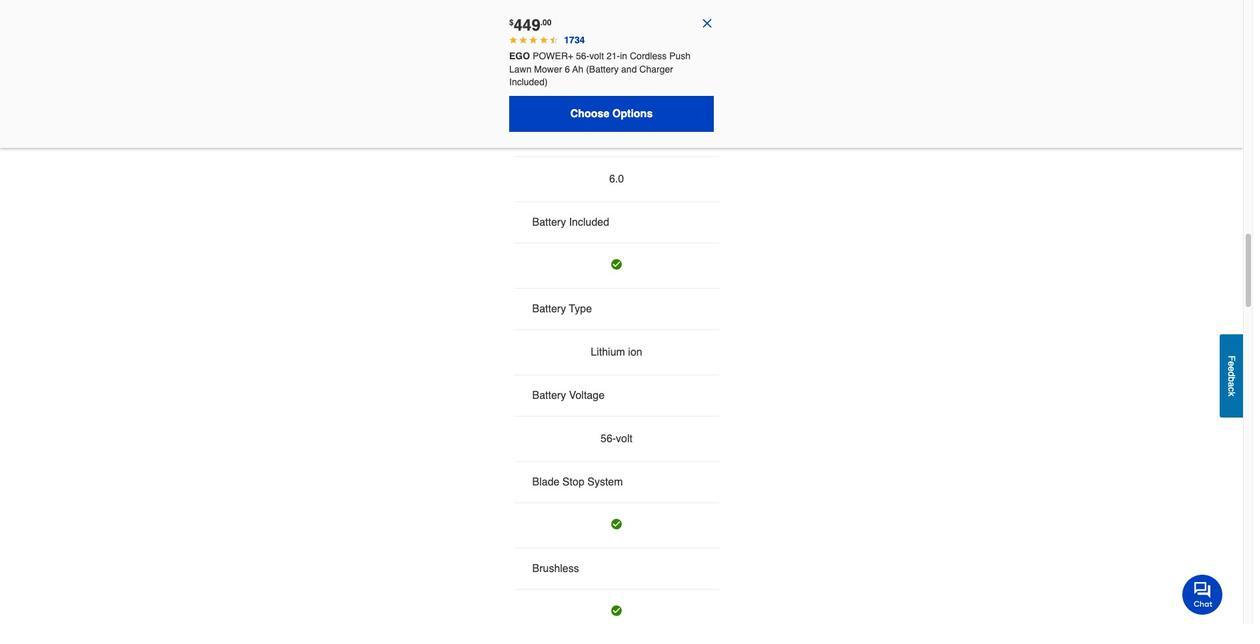 Task type: vqa. For each thing, say whether or not it's contained in the screenshot.
The "Customer Care: 1-800-445-6937"
no



Task type: describe. For each thing, give the bounding box(es) containing it.
included)
[[509, 77, 548, 87]]

options
[[613, 108, 653, 120]]

4 4.5 out of 5 stars element from the left
[[540, 36, 548, 44]]

$
[[509, 18, 514, 27]]

choose options
[[571, 108, 653, 120]]

battery voltage 56-volt
[[532, 390, 633, 445]]

system
[[588, 477, 623, 489]]

yes image
[[611, 259, 622, 270]]

lithium
[[591, 347, 625, 359]]

d
[[1227, 372, 1237, 377]]

volt inside battery voltage 56-volt
[[616, 433, 633, 445]]

6
[[565, 64, 570, 74]]

1734
[[564, 35, 585, 45]]

6.0
[[609, 173, 624, 185]]

ah
[[572, 64, 584, 74]]

ego
[[509, 51, 530, 61]]

3 4.5 out of 5 stars element from the left
[[530, 36, 538, 44]]

lawn
[[509, 64, 532, 74]]

cordless
[[630, 51, 667, 61]]

charger
[[640, 64, 673, 74]]

1 e from the top
[[1227, 361, 1237, 367]]

2 4.5 out of 5 stars image from the left
[[550, 36, 558, 44]]

56- inside battery voltage 56-volt
[[601, 433, 616, 445]]

2 e from the top
[[1227, 367, 1237, 372]]

stop
[[563, 477, 585, 489]]

k
[[1227, 392, 1237, 397]]

choose
[[571, 108, 610, 120]]

3 yes image from the top
[[611, 606, 622, 617]]

battery included
[[532, 217, 609, 229]]

00
[[543, 18, 552, 27]]

and
[[621, 64, 637, 74]]

1 yes image from the top
[[611, 86, 622, 97]]

chat invite button image
[[1183, 575, 1223, 615]]

push
[[669, 51, 691, 61]]

voltage
[[569, 390, 605, 402]]

ion
[[628, 347, 642, 359]]



Task type: locate. For each thing, give the bounding box(es) containing it.
4.5 out of 5 stars image for fifth the 4.5 out of 5 stars element from the right
[[509, 36, 517, 44]]

56- inside the power+ 56-volt 21-in cordless push lawn mower 6 ah (battery and charger included)
[[576, 51, 590, 61]]

1 battery from the top
[[532, 217, 566, 229]]

battery
[[532, 217, 566, 229], [532, 303, 566, 315], [532, 390, 566, 402]]

56- up ah
[[576, 51, 590, 61]]

0 horizontal spatial volt
[[590, 51, 604, 61]]

1 4.5 out of 5 stars element from the left
[[509, 36, 517, 44]]

0 vertical spatial battery
[[532, 217, 566, 229]]

21-
[[607, 51, 620, 61]]

battery left type
[[532, 303, 566, 315]]

4.5 out of 5 stars image
[[530, 36, 538, 44], [550, 36, 558, 44]]

included
[[569, 217, 609, 229]]

.
[[541, 18, 543, 27]]

battery inside battery voltage 56-volt
[[532, 390, 566, 402]]

0 horizontal spatial 56-
[[576, 51, 590, 61]]

0 horizontal spatial 4.5 out of 5 stars image
[[509, 36, 517, 44]]

battery inside 'battery type lithium ion'
[[532, 303, 566, 315]]

f e e d b a c k button
[[1220, 334, 1243, 418]]

battery left included
[[532, 217, 566, 229]]

3 battery from the top
[[532, 390, 566, 402]]

0 horizontal spatial 4.5 out of 5 stars image
[[530, 36, 538, 44]]

2 horizontal spatial 4.5 out of 5 stars image
[[540, 36, 548, 44]]

2 battery from the top
[[532, 303, 566, 315]]

battery left voltage
[[532, 390, 566, 402]]

battery type lithium ion
[[532, 303, 642, 359]]

1 4.5 out of 5 stars image from the left
[[509, 36, 517, 44]]

4.5 out of 5 stars element up power+
[[550, 36, 558, 44]]

2 yes image from the top
[[611, 519, 622, 530]]

4.5 out of 5 stars element down . on the top left of the page
[[540, 36, 548, 44]]

blade stop system
[[532, 477, 623, 489]]

3 4.5 out of 5 stars image from the left
[[540, 36, 548, 44]]

1 horizontal spatial 4.5 out of 5 stars image
[[519, 36, 527, 44]]

4.5 out of 5 stars image
[[509, 36, 517, 44], [519, 36, 527, 44], [540, 36, 548, 44]]

volt inside the power+ 56-volt 21-in cordless push lawn mower 6 ah (battery and charger included)
[[590, 51, 604, 61]]

5 4.5 out of 5 stars element from the left
[[550, 36, 558, 44]]

4.5 out of 5 stars element up ego
[[509, 36, 517, 44]]

1 vertical spatial volt
[[616, 433, 633, 445]]

4.5 out of 5 stars image for fourth the 4.5 out of 5 stars element from left
[[540, 36, 548, 44]]

type
[[569, 303, 592, 315]]

4.5 out of 5 stars image for fourth the 4.5 out of 5 stars element from right
[[519, 36, 527, 44]]

$ 449 . 00
[[509, 16, 552, 35]]

choose options button
[[509, 96, 714, 132]]

e up the "d"
[[1227, 361, 1237, 367]]

4.5 out of 5 stars image down . on the top left of the page
[[540, 36, 548, 44]]

volt up system
[[616, 433, 633, 445]]

2 4.5 out of 5 stars image from the left
[[519, 36, 527, 44]]

1 horizontal spatial 56-
[[601, 433, 616, 445]]

c
[[1227, 387, 1237, 392]]

f e e d b a c k
[[1227, 356, 1237, 397]]

power+ 56-volt 21-in cordless push lawn mower 6 ah (battery and charger included)
[[509, 51, 693, 87]]

1 vertical spatial yes image
[[611, 519, 622, 530]]

volt up '(battery'
[[590, 51, 604, 61]]

volt
[[590, 51, 604, 61], [616, 433, 633, 445]]

power+
[[533, 51, 574, 61]]

4.5 out of 5 stars element down the 449
[[519, 36, 527, 44]]

brushless
[[532, 563, 579, 575]]

battery for battery voltage 56-volt
[[532, 390, 566, 402]]

56-
[[576, 51, 590, 61], [601, 433, 616, 445]]

a
[[1227, 382, 1237, 387]]

1 4.5 out of 5 stars image from the left
[[530, 36, 538, 44]]

blade
[[532, 477, 560, 489]]

4.5 out of 5 stars image down the 449
[[519, 36, 527, 44]]

1 horizontal spatial volt
[[616, 433, 633, 445]]

4.5 out of 5 stars element
[[509, 36, 517, 44], [519, 36, 527, 44], [530, 36, 538, 44], [540, 36, 548, 44], [550, 36, 558, 44]]

0 vertical spatial volt
[[590, 51, 604, 61]]

in
[[620, 51, 627, 61]]

4.5 out of 5 stars image down $ 449 . 00
[[530, 36, 538, 44]]

battery for battery type lithium ion
[[532, 303, 566, 315]]

0 vertical spatial yes image
[[611, 86, 622, 97]]

449
[[514, 16, 541, 35]]

4.5 out of 5 stars element down $ 449 . 00
[[530, 36, 538, 44]]

1 horizontal spatial 4.5 out of 5 stars image
[[550, 36, 558, 44]]

e
[[1227, 361, 1237, 367], [1227, 367, 1237, 372]]

2 4.5 out of 5 stars element from the left
[[519, 36, 527, 44]]

b
[[1227, 377, 1237, 382]]

(battery
[[586, 64, 619, 74]]

mower
[[534, 64, 562, 74]]

yes image
[[611, 86, 622, 97], [611, 519, 622, 530], [611, 606, 622, 617]]

56- up system
[[601, 433, 616, 445]]

2 vertical spatial yes image
[[611, 606, 622, 617]]

f
[[1227, 356, 1237, 361]]

2 vertical spatial battery
[[532, 390, 566, 402]]

4.5 out of 5 stars image up power+
[[550, 36, 558, 44]]

battery for battery included
[[532, 217, 566, 229]]

no image
[[701, 17, 714, 30]]

e up b
[[1227, 367, 1237, 372]]

4.5 out of 5 stars image up ego
[[509, 36, 517, 44]]

1 vertical spatial battery
[[532, 303, 566, 315]]

0 vertical spatial 56-
[[576, 51, 590, 61]]

1 vertical spatial 56-
[[601, 433, 616, 445]]



